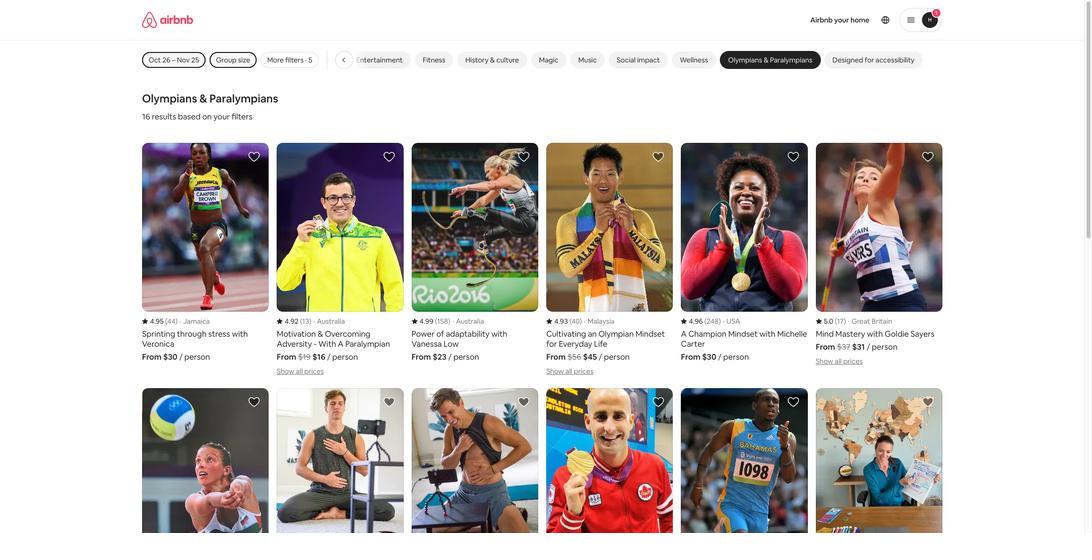 Task type: locate. For each thing, give the bounding box(es) containing it.
magic
[[539, 56, 558, 65]]

paralympians up "on"
[[209, 92, 278, 106]]

& up "on"
[[199, 92, 207, 106]]

· inside a champion mindset with michelle carter group
[[723, 317, 725, 326]]

6 ) from the left
[[844, 317, 846, 326]]

rating 4.99 out of 5; 158 reviews image
[[412, 317, 450, 326]]

$16
[[312, 352, 325, 363]]

your
[[834, 16, 849, 25], [213, 112, 230, 122]]

prices down "$45"
[[574, 367, 593, 376]]

from left $37
[[816, 342, 835, 353]]

) inside cultivating an olympian mindset for everyday life group
[[580, 317, 582, 326]]

· for 4.92 ( 13 )
[[313, 317, 315, 326]]

accessibility
[[876, 56, 915, 65]]

from
[[816, 342, 835, 353], [142, 352, 162, 363], [277, 352, 296, 363], [546, 352, 566, 363], [681, 352, 701, 363], [412, 352, 431, 363]]

· inside motivation & overcoming adversity - with a paralympian group
[[313, 317, 315, 326]]

person down jamaica
[[184, 352, 210, 363]]

· left usa
[[723, 317, 725, 326]]

show all prices button for $56
[[546, 367, 593, 376]]

0 horizontal spatial show
[[277, 367, 294, 376]]

paralympians
[[770, 56, 813, 65], [209, 92, 278, 106]]

show
[[816, 357, 833, 366], [277, 367, 294, 376], [546, 367, 564, 376]]

$30
[[163, 352, 177, 363], [702, 352, 716, 363]]

usa
[[727, 317, 740, 326]]

olympians & paralympians down the profile element
[[728, 56, 813, 65]]

show all prices button inside motivation & overcoming adversity - with a paralympian group
[[277, 367, 324, 376]]

3 ) from the left
[[580, 317, 582, 326]]

1 horizontal spatial your
[[834, 16, 849, 25]]

show all prices button for $37
[[816, 357, 863, 366]]

airbnb your home link
[[804, 10, 876, 31]]

4.92 ( 13 )
[[285, 317, 311, 326]]

1 horizontal spatial paralympians
[[770, 56, 813, 65]]

) for 4.96 ( 248 )
[[719, 317, 721, 326]]

rating 4.93 out of 5; 40 reviews image
[[546, 317, 582, 326]]

designed for accessibility element
[[833, 56, 915, 65]]

) inside mind mastery with goldie sayers group
[[844, 317, 846, 326]]

1 horizontal spatial &
[[490, 56, 495, 65]]

olympians & paralympians up "on"
[[142, 92, 278, 106]]

from $30 / person for 248
[[681, 352, 749, 363]]

australia
[[317, 317, 345, 326], [456, 317, 484, 326]]

16
[[142, 112, 150, 122]]

show all prices button down $19
[[277, 367, 324, 376]]

$30 down 44
[[163, 352, 177, 363]]

44
[[167, 317, 175, 326]]

5
[[308, 56, 312, 65]]

show all prices button for $19
[[277, 367, 324, 376]]

save this experience image inside a champion mindset with michelle carter group
[[787, 151, 799, 163]]

1 horizontal spatial filters
[[285, 56, 304, 65]]

0 vertical spatial olympians
[[728, 56, 762, 65]]

) for 4.93 ( 40 )
[[580, 317, 582, 326]]

( for 40
[[570, 317, 572, 326]]

history & culture element
[[465, 56, 519, 65]]

· australia inside motivation & overcoming adversity - with a paralympian group
[[313, 317, 345, 326]]

prices inside from $37 $31 / person show all prices
[[843, 357, 863, 366]]

from $30 / person down 44
[[142, 352, 210, 363]]

$30 for 44
[[163, 352, 177, 363]]

wellness element
[[680, 56, 708, 65]]

2 · australia from the left
[[452, 317, 484, 326]]

save this experience image
[[518, 151, 530, 163], [518, 397, 530, 409], [787, 397, 799, 409]]

) right the 4.92
[[309, 317, 311, 326]]

· right 158
[[452, 317, 454, 326]]

2 ( from the left
[[300, 317, 302, 326]]

/ inside from $19 $16 / person show all prices
[[327, 352, 331, 363]]

from inside a champion mindset with michelle carter group
[[681, 352, 701, 363]]

1 horizontal spatial from $30 / person
[[681, 352, 749, 363]]

4 ( from the left
[[704, 317, 707, 326]]

person down usa
[[723, 352, 749, 363]]

17
[[837, 317, 844, 326]]

& inside history & culture button
[[490, 56, 495, 65]]

from down 4.95
[[142, 352, 162, 363]]

1 horizontal spatial · australia
[[452, 317, 484, 326]]

0 horizontal spatial olympians & paralympians
[[142, 92, 278, 106]]

1 horizontal spatial olympians
[[728, 56, 762, 65]]

$30 inside sprinting through stress with veronica group
[[163, 352, 177, 363]]

· right 44
[[180, 317, 181, 326]]

/ inside from $37 $31 / person show all prices
[[867, 342, 870, 353]]

airbnb your home
[[810, 16, 870, 25]]

· australia for from
[[313, 317, 345, 326]]

all for $56
[[565, 367, 572, 376]]

show inside from $19 $16 / person show all prices
[[277, 367, 294, 376]]

) left · usa
[[719, 317, 721, 326]]

/ right the $16
[[327, 352, 331, 363]]

paralympians down the profile element
[[770, 56, 813, 65]]

2 ) from the left
[[309, 317, 311, 326]]

malaysia
[[588, 317, 615, 326]]

/ right $23
[[448, 352, 452, 363]]

16 results based on your filters
[[142, 112, 253, 122]]

rating 4.92 out of 5; 13 reviews image
[[277, 317, 311, 326]]

prices down "$31"
[[843, 357, 863, 366]]

person right "$45"
[[604, 352, 630, 363]]

/
[[867, 342, 870, 353], [179, 352, 183, 363], [327, 352, 331, 363], [599, 352, 602, 363], [718, 352, 722, 363], [448, 352, 452, 363]]

person inside sprinting through stress with veronica group
[[184, 352, 210, 363]]

show all prices button inside cultivating an olympian mindset for everyday life group
[[546, 367, 593, 376]]

power of adaptability with vanessa low group
[[412, 143, 538, 363]]

1 horizontal spatial $30
[[702, 352, 716, 363]]

4.95
[[150, 317, 164, 326]]

) left · jamaica
[[175, 317, 178, 326]]

from $37 $31 / person show all prices
[[816, 342, 898, 366]]

· inside sprinting through stress with veronica group
[[180, 317, 181, 326]]

rating 4.95 out of 5; 44 reviews image
[[142, 317, 178, 326]]

rating 4.96 out of 5; 248 reviews image
[[681, 317, 721, 326]]

magic button
[[531, 52, 566, 69]]

1 from $30 / person from the left
[[142, 352, 210, 363]]

filters right "on"
[[232, 112, 253, 122]]

0 horizontal spatial show all prices button
[[277, 367, 324, 376]]

0 horizontal spatial olympians
[[142, 92, 197, 106]]

from $30 / person
[[142, 352, 210, 363], [681, 352, 749, 363]]

0 horizontal spatial paralympians
[[209, 92, 278, 106]]

0 horizontal spatial your
[[213, 112, 230, 122]]

· inside mind mastery with goldie sayers group
[[848, 317, 850, 326]]

( for 158
[[435, 317, 437, 326]]

· right 40
[[584, 317, 586, 326]]

/ inside a champion mindset with michelle carter group
[[718, 352, 722, 363]]

2 horizontal spatial &
[[764, 56, 769, 65]]

$37
[[837, 342, 851, 353]]

$30 inside a champion mindset with michelle carter group
[[702, 352, 716, 363]]

/ right "$45"
[[599, 352, 602, 363]]

based
[[178, 112, 201, 122]]

show all prices button inside mind mastery with goldie sayers group
[[816, 357, 863, 366]]

your left the home
[[834, 16, 849, 25]]

australia inside power of adaptability with vanessa low group
[[456, 317, 484, 326]]

all inside from $56 $45 / person show all prices
[[565, 367, 572, 376]]

show for $56
[[546, 367, 564, 376]]

person down britain
[[872, 342, 898, 353]]

1 ( from the left
[[165, 317, 167, 326]]

& down the profile element
[[764, 56, 769, 65]]

0 horizontal spatial · australia
[[313, 317, 345, 326]]

) inside a champion mindset with michelle carter group
[[719, 317, 721, 326]]

· right "13"
[[313, 317, 315, 326]]

from $30 / person down 248
[[681, 352, 749, 363]]

0 horizontal spatial from $30 / person
[[142, 352, 210, 363]]

( right the 4.92
[[300, 317, 302, 326]]

1 horizontal spatial show all prices button
[[546, 367, 593, 376]]

prices inside from $19 $16 / person show all prices
[[304, 367, 324, 376]]

5 ( from the left
[[435, 317, 437, 326]]

all down $19
[[296, 367, 303, 376]]

filters left 5
[[285, 56, 304, 65]]

all for $19
[[296, 367, 303, 376]]

prices down the $16
[[304, 367, 324, 376]]

( right 4.99
[[435, 317, 437, 326]]

on
[[202, 112, 212, 122]]

0 vertical spatial your
[[834, 16, 849, 25]]

0 vertical spatial paralympians
[[770, 56, 813, 65]]

· australia
[[313, 317, 345, 326], [452, 317, 484, 326]]

1 horizontal spatial prices
[[574, 367, 593, 376]]

all down $37
[[835, 357, 842, 366]]

1 horizontal spatial show
[[546, 367, 564, 376]]

show all prices button down $37
[[816, 357, 863, 366]]

profile element
[[629, 0, 943, 40]]

history
[[465, 56, 489, 65]]

) inside sprinting through stress with veronica group
[[175, 317, 178, 326]]

entertainment
[[356, 56, 403, 65]]

( right 4.96
[[704, 317, 707, 326]]

) left · malaysia
[[580, 317, 582, 326]]

( inside mind mastery with goldie sayers group
[[835, 317, 837, 326]]

rating 5.0 out of 5; 17 reviews image
[[816, 317, 846, 326]]

results
[[152, 112, 176, 122]]

0 horizontal spatial prices
[[304, 367, 324, 376]]

· for 4.96 ( 248 )
[[723, 317, 725, 326]]

/ down · jamaica
[[179, 352, 183, 363]]

) right 4.99
[[448, 317, 450, 326]]

all inside from $19 $16 / person show all prices
[[296, 367, 303, 376]]

2 horizontal spatial all
[[835, 357, 842, 366]]

2 $30 from the left
[[702, 352, 716, 363]]

from $30 / person inside sprinting through stress with veronica group
[[142, 352, 210, 363]]

) left great
[[844, 317, 846, 326]]

all down $56
[[565, 367, 572, 376]]

· for 4.99 ( 158 )
[[452, 317, 454, 326]]

( right 4.93
[[570, 317, 572, 326]]

from $30 / person for 44
[[142, 352, 210, 363]]

from left $56
[[546, 352, 566, 363]]

australia right "13"
[[317, 317, 345, 326]]

person
[[872, 342, 898, 353], [184, 352, 210, 363], [332, 352, 358, 363], [604, 352, 630, 363], [723, 352, 749, 363], [453, 352, 479, 363]]

your right "on"
[[213, 112, 230, 122]]

olympians inside button
[[728, 56, 762, 65]]

& for olympians & paralympians element
[[764, 56, 769, 65]]

olympians
[[728, 56, 762, 65], [142, 92, 197, 106]]

0 horizontal spatial $30
[[163, 352, 177, 363]]

5 ) from the left
[[448, 317, 450, 326]]

olympians & paralympians
[[728, 56, 813, 65], [142, 92, 278, 106]]

$30 for 248
[[702, 352, 716, 363]]

0 horizontal spatial all
[[296, 367, 303, 376]]

· great britain
[[848, 317, 892, 326]]

) inside motivation & overcoming adversity - with a paralympian group
[[309, 317, 311, 326]]

( inside a champion mindset with michelle carter group
[[704, 317, 707, 326]]

more
[[267, 56, 284, 65]]

· australia right "13"
[[313, 317, 345, 326]]

( inside power of adaptability with vanessa low group
[[435, 317, 437, 326]]

history & culture
[[465, 56, 519, 65]]

filters
[[285, 56, 304, 65], [232, 112, 253, 122]]

0 horizontal spatial filters
[[232, 112, 253, 122]]

home
[[851, 16, 870, 25]]

( inside sprinting through stress with veronica group
[[165, 317, 167, 326]]

· right "17"
[[848, 317, 850, 326]]

( right 4.95
[[165, 317, 167, 326]]

$30 down 248
[[702, 352, 716, 363]]

from down 4.96
[[681, 352, 701, 363]]

designed for accessibility button
[[825, 52, 923, 69]]

person right $23
[[453, 352, 479, 363]]

2 from $30 / person from the left
[[681, 352, 749, 363]]

2 horizontal spatial show all prices button
[[816, 357, 863, 366]]

)
[[175, 317, 178, 326], [309, 317, 311, 326], [580, 317, 582, 326], [719, 317, 721, 326], [448, 317, 450, 326], [844, 317, 846, 326]]

show inside from $56 $45 / person show all prices
[[546, 367, 564, 376]]

australia inside motivation & overcoming adversity - with a paralympian group
[[317, 317, 345, 326]]

· australia right 158
[[452, 317, 484, 326]]

· inside cultivating an olympian mindset for everyday life group
[[584, 317, 586, 326]]

·
[[305, 56, 307, 65], [180, 317, 181, 326], [313, 317, 315, 326], [584, 317, 586, 326], [723, 317, 725, 326], [452, 317, 454, 326], [848, 317, 850, 326]]

1 $30 from the left
[[163, 352, 177, 363]]

show all prices button
[[816, 357, 863, 366], [277, 367, 324, 376], [546, 367, 593, 376]]

· jamaica
[[180, 317, 210, 326]]

0 horizontal spatial australia
[[317, 317, 345, 326]]

save this experience image inside power of adaptability with vanessa low group
[[518, 151, 530, 163]]

158
[[437, 317, 448, 326]]

from left $19
[[277, 352, 296, 363]]

· usa
[[723, 317, 740, 326]]

$23
[[433, 352, 447, 363]]

save this experience image inside cultivating an olympian mindset for everyday life group
[[653, 151, 665, 163]]

1
[[935, 10, 938, 16]]

1 horizontal spatial all
[[565, 367, 572, 376]]

2 horizontal spatial show
[[816, 357, 833, 366]]

from $30 / person inside a champion mindset with michelle carter group
[[681, 352, 749, 363]]

· inside power of adaptability with vanessa low group
[[452, 317, 454, 326]]

2 australia from the left
[[456, 317, 484, 326]]

&
[[490, 56, 495, 65], [764, 56, 769, 65], [199, 92, 207, 106]]

save this experience image
[[248, 151, 260, 163], [383, 151, 395, 163], [653, 151, 665, 163], [787, 151, 799, 163], [922, 151, 934, 163], [248, 397, 260, 409], [383, 397, 395, 409], [653, 397, 665, 409], [922, 397, 934, 409]]

/ right "$31"
[[867, 342, 870, 353]]

1 vertical spatial olympians & paralympians
[[142, 92, 278, 106]]

australia right 158
[[456, 317, 484, 326]]

( inside cultivating an olympian mindset for everyday life group
[[570, 317, 572, 326]]

1 horizontal spatial olympians & paralympians
[[728, 56, 813, 65]]

1 horizontal spatial australia
[[456, 317, 484, 326]]

3 ( from the left
[[570, 317, 572, 326]]

/ down 248
[[718, 352, 722, 363]]

drinks
[[316, 56, 336, 65]]

for
[[865, 56, 874, 65]]

(
[[165, 317, 167, 326], [300, 317, 302, 326], [570, 317, 572, 326], [704, 317, 707, 326], [435, 317, 437, 326], [835, 317, 837, 326]]

entertainment element
[[356, 56, 403, 65]]

( right the 5.0 at the bottom right of page
[[835, 317, 837, 326]]

& inside the olympians & paralympians button
[[764, 56, 769, 65]]

( inside motivation & overcoming adversity - with a paralympian group
[[300, 317, 302, 326]]

show inside from $37 $31 / person show all prices
[[816, 357, 833, 366]]

4.95 ( 44 )
[[150, 317, 178, 326]]

1 · australia from the left
[[313, 317, 345, 326]]

all inside from $37 $31 / person show all prices
[[835, 357, 842, 366]]

prices
[[843, 357, 863, 366], [304, 367, 324, 376], [574, 367, 593, 376]]

history & culture button
[[457, 52, 527, 69]]

4 ) from the left
[[719, 317, 721, 326]]

prices inside from $56 $45 / person show all prices
[[574, 367, 593, 376]]

· australia inside power of adaptability with vanessa low group
[[452, 317, 484, 326]]

australia for from $23
[[456, 317, 484, 326]]

show all prices button down $56
[[546, 367, 593, 376]]

from left $23
[[412, 352, 431, 363]]

1 vertical spatial olympians
[[142, 92, 197, 106]]

) inside power of adaptability with vanessa low group
[[448, 317, 450, 326]]

/ inside sprinting through stress with veronica group
[[179, 352, 183, 363]]

person right the $16
[[332, 352, 358, 363]]

1 ) from the left
[[175, 317, 178, 326]]

0 vertical spatial olympians & paralympians
[[728, 56, 813, 65]]

all
[[835, 357, 842, 366], [296, 367, 303, 376], [565, 367, 572, 376]]

2 horizontal spatial prices
[[843, 357, 863, 366]]

& left culture
[[490, 56, 495, 65]]

1 australia from the left
[[317, 317, 345, 326]]

$45
[[583, 352, 597, 363]]

6 ( from the left
[[835, 317, 837, 326]]



Task type: vqa. For each thing, say whether or not it's contained in the screenshot.
· Malaysia
yes



Task type: describe. For each thing, give the bounding box(es) containing it.
social
[[617, 56, 636, 65]]

social impact element
[[617, 56, 660, 65]]

wellness button
[[672, 52, 716, 69]]

person inside from $37 $31 / person show all prices
[[872, 342, 898, 353]]

( for 248
[[704, 317, 707, 326]]

airbnb
[[810, 16, 833, 25]]

5.0
[[824, 317, 833, 326]]

great
[[852, 317, 870, 326]]

4.93
[[554, 317, 568, 326]]

$31
[[852, 342, 865, 353]]

0 vertical spatial filters
[[285, 56, 304, 65]]

/ inside from $56 $45 / person show all prices
[[599, 352, 602, 363]]

more filters · 5
[[267, 56, 312, 65]]

sprinting through stress with veronica group
[[142, 143, 269, 363]]

0 horizontal spatial &
[[199, 92, 207, 106]]

drinks element
[[316, 56, 336, 65]]

/ inside power of adaptability with vanessa low group
[[448, 352, 452, 363]]

prices for $31
[[843, 357, 863, 366]]

social impact
[[617, 56, 660, 65]]

save this experience image inside motivation & overcoming adversity - with a paralympian group
[[383, 151, 395, 163]]

fitness button
[[415, 52, 453, 69]]

show for $37
[[816, 357, 833, 366]]

cultivating an olympian mindset for everyday life group
[[546, 143, 673, 377]]

social impact button
[[609, 52, 668, 69]]

olympians & paralympians button
[[720, 52, 821, 69]]

1 vertical spatial paralympians
[[209, 92, 278, 106]]

music button
[[570, 52, 605, 69]]

person inside from $56 $45 / person show all prices
[[604, 352, 630, 363]]

from inside power of adaptability with vanessa low group
[[412, 352, 431, 363]]

mind mastery with goldie sayers group
[[816, 143, 943, 367]]

impact
[[637, 56, 660, 65]]

wellness
[[680, 56, 708, 65]]

music
[[578, 56, 597, 65]]

person inside from $19 $16 / person show all prices
[[332, 352, 358, 363]]

( for 44
[[165, 317, 167, 326]]

( for 17
[[835, 317, 837, 326]]

music element
[[578, 56, 597, 65]]

5.0 ( 17 )
[[824, 317, 846, 326]]

4.93 ( 40 )
[[554, 317, 582, 326]]

designed
[[833, 56, 863, 65]]

4.96 ( 248 )
[[689, 317, 721, 326]]

4.99
[[420, 317, 433, 326]]

save this experience image inside sprinting through stress with veronica group
[[248, 151, 260, 163]]

1 button
[[900, 8, 943, 32]]

1 vertical spatial your
[[213, 112, 230, 122]]

· australia for from $23
[[452, 317, 484, 326]]

prices for $45
[[574, 367, 593, 376]]

australia for from
[[317, 317, 345, 326]]

from inside sprinting through stress with veronica group
[[142, 352, 162, 363]]

( for 13
[[300, 317, 302, 326]]

from inside from $56 $45 / person show all prices
[[546, 352, 566, 363]]

olympians & paralympians inside button
[[728, 56, 813, 65]]

4.99 ( 158 )
[[420, 317, 450, 326]]

· malaysia
[[584, 317, 615, 326]]

· left 5
[[305, 56, 307, 65]]

from $23 / person
[[412, 352, 479, 363]]

$56
[[568, 352, 581, 363]]

from inside from $37 $31 / person show all prices
[[816, 342, 835, 353]]

$19
[[298, 352, 311, 363]]

· for 5.0 ( 17 )
[[848, 317, 850, 326]]

person inside power of adaptability with vanessa low group
[[453, 352, 479, 363]]

· for 4.95 ( 44 )
[[180, 317, 181, 326]]

culture
[[496, 56, 519, 65]]

a champion mindset with michelle carter group
[[681, 143, 808, 363]]

all for $37
[[835, 357, 842, 366]]

from inside from $19 $16 / person show all prices
[[277, 352, 296, 363]]

from $19 $16 / person show all prices
[[277, 352, 358, 376]]

person inside a champion mindset with michelle carter group
[[723, 352, 749, 363]]

1 vertical spatial filters
[[232, 112, 253, 122]]

4.96
[[689, 317, 703, 326]]

drinks button
[[308, 52, 344, 69]]

prices for $16
[[304, 367, 324, 376]]

from $56 $45 / person show all prices
[[546, 352, 630, 376]]

britain
[[872, 317, 892, 326]]

) for 4.99 ( 158 )
[[448, 317, 450, 326]]

motivation & overcoming adversity - with a paralympian group
[[277, 143, 404, 377]]

fitness
[[423, 56, 445, 65]]

olympians & paralympians element
[[728, 56, 813, 65]]

show for $19
[[277, 367, 294, 376]]

entertainment button
[[348, 52, 411, 69]]

magic element
[[539, 56, 558, 65]]

248
[[707, 317, 719, 326]]

) for 4.92 ( 13 )
[[309, 317, 311, 326]]

· for 4.93 ( 40 )
[[584, 317, 586, 326]]

your inside the profile element
[[834, 16, 849, 25]]

4.92
[[285, 317, 299, 326]]

40
[[572, 317, 580, 326]]

) for 4.95 ( 44 )
[[175, 317, 178, 326]]

fitness element
[[423, 56, 445, 65]]

save this experience image inside mind mastery with goldie sayers group
[[922, 151, 934, 163]]

jamaica
[[183, 317, 210, 326]]

paralympians inside button
[[770, 56, 813, 65]]

designed for accessibility
[[833, 56, 915, 65]]

13
[[302, 317, 309, 326]]

& for the history & culture element
[[490, 56, 495, 65]]

) for 5.0 ( 17 )
[[844, 317, 846, 326]]



